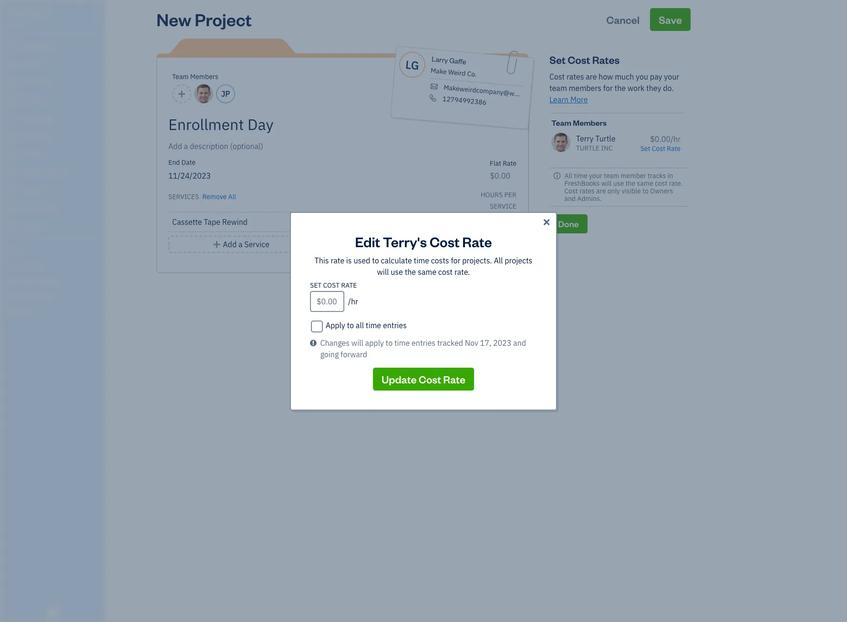 Task type: vqa. For each thing, say whether or not it's contained in the screenshot.
the middle 'will'
yes



Task type: describe. For each thing, give the bounding box(es) containing it.
2023
[[493, 338, 511, 348]]

bank connections image
[[7, 293, 102, 300]]

client image
[[6, 60, 18, 69]]

use inside this rate is used to calculate time costs for projects. all projects will use the same cost rate.
[[391, 267, 403, 277]]

terry
[[576, 134, 594, 144]]

invoice image
[[6, 96, 18, 105]]

owners
[[650, 187, 673, 195]]

rate
[[331, 256, 344, 265]]

dashboard image
[[6, 41, 18, 51]]

17,
[[480, 338, 491, 348]]

team inside all time your team member tracks in freshbooks will use the same cost rate. cost rates are only visible to owners and admins.
[[604, 172, 619, 180]]

update cost rate button
[[373, 368, 474, 391]]

cost left rates
[[568, 53, 590, 66]]

inc inside the terry turtle turtle inc
[[601, 144, 613, 153]]

turtle
[[595, 134, 615, 144]]

save button
[[650, 8, 691, 31]]

done
[[558, 218, 579, 229]]

members
[[569, 83, 601, 93]]

0h
[[490, 238, 499, 248]]

rates inside cost rates are how much you pay your team members for the work they do. learn more
[[567, 72, 584, 82]]

visible
[[622, 187, 641, 195]]

rate. inside all time your team member tracks in freshbooks will use the same cost rate. cost rates are only visible to owners and admins.
[[669, 179, 683, 188]]

terry's
[[383, 233, 427, 251]]

remove all button
[[200, 189, 236, 203]]

this rate is used to calculate time costs for projects. all projects will use the same cost rate.
[[315, 256, 532, 277]]

hours per service
[[481, 191, 517, 211]]

time right all
[[366, 321, 381, 330]]

cassette tape rewind
[[172, 217, 248, 227]]

Amount (USD) text field
[[310, 291, 344, 312]]

turtle inc owner
[[8, 9, 50, 26]]

costs
[[431, 256, 449, 265]]

1 horizontal spatial members
[[573, 118, 607, 128]]

service
[[244, 240, 269, 249]]

all inside this rate is used to calculate time costs for projects. all projects will use the same cost rate.
[[494, 256, 503, 265]]

Project Description text field
[[168, 141, 431, 152]]

save
[[659, 13, 682, 26]]

end
[[168, 158, 180, 167]]

and inside all time your team member tracks in freshbooks will use the same cost rate. cost rates are only visible to owners and admins.
[[564, 195, 576, 203]]

0 horizontal spatial entries
[[383, 321, 407, 330]]

the inside cost rates are how much you pay your team members for the work they do. learn more
[[615, 83, 626, 93]]

0 horizontal spatial members
[[190, 72, 218, 81]]

0 horizontal spatial all
[[228, 193, 236, 201]]

pay
[[650, 72, 662, 82]]

owner
[[8, 19, 25, 26]]

is
[[346, 256, 352, 265]]

new
[[156, 8, 191, 31]]

hours:
[[465, 238, 488, 248]]

apply to all time entries
[[326, 321, 407, 330]]

set
[[310, 281, 322, 290]]

flat rate
[[490, 159, 517, 168]]

update cost rate
[[382, 373, 465, 386]]

much
[[615, 72, 634, 82]]

freshbooks
[[564, 179, 600, 188]]

items and services image
[[7, 278, 102, 285]]

are inside all time your team member tracks in freshbooks will use the same cost rate. cost rates are only visible to owners and admins.
[[596, 187, 606, 195]]

more
[[570, 95, 588, 104]]

changes
[[320, 338, 350, 348]]

projects.
[[462, 256, 492, 265]]

learn more link
[[549, 95, 588, 104]]

$0.00
[[650, 134, 671, 144]]

inc inside turtle inc owner
[[37, 9, 50, 18]]

main element
[[0, 0, 129, 623]]

tracks
[[648, 172, 666, 180]]

1 horizontal spatial team members
[[551, 118, 607, 128]]

rate
[[341, 281, 357, 290]]

done button
[[549, 215, 587, 234]]

work
[[628, 83, 644, 93]]

will inside this rate is used to calculate time costs for projects. all projects will use the same cost rate.
[[377, 267, 389, 277]]

services remove all
[[168, 193, 236, 201]]

time inside all time your team member tracks in freshbooks will use the same cost rate. cost rates are only visible to owners and admins.
[[574, 172, 587, 180]]

total hours: 0h 00m
[[447, 238, 517, 248]]

$0.00 /hr set cost rate
[[640, 134, 681, 153]]

rates
[[592, 53, 620, 66]]

cassette
[[172, 217, 202, 227]]

freshbooks image
[[45, 608, 60, 619]]

00m
[[501, 238, 517, 248]]

info image
[[553, 172, 561, 180]]

to inside all time your team member tracks in freshbooks will use the same cost rate. cost rates are only visible to owners and admins.
[[642, 187, 648, 195]]

learn
[[549, 95, 569, 104]]

chart image
[[6, 205, 18, 214]]

for inside this rate is used to calculate time costs for projects. all projects will use the same cost rate.
[[451, 256, 460, 265]]

Project Name text field
[[168, 115, 431, 134]]

nov
[[465, 338, 478, 348]]

settings image
[[7, 308, 102, 316]]

your inside all time your team member tracks in freshbooks will use the same cost rate. cost rates are only visible to owners and admins.
[[589, 172, 602, 180]]

hours
[[481, 191, 503, 199]]

same inside all time your team member tracks in freshbooks will use the same cost rate. cost rates are only visible to owners and admins.
[[637, 179, 653, 188]]

0 horizontal spatial set
[[549, 53, 566, 66]]

for inside cost rates are how much you pay your team members for the work they do. learn more
[[603, 83, 613, 93]]

/hr inside the edit terry's cost rate dialog
[[348, 297, 358, 306]]

the inside all time your team member tracks in freshbooks will use the same cost rate. cost rates are only visible to owners and admins.
[[626, 179, 635, 188]]

and inside changes will apply to time entries tracked nov 17, 2023 and going forward
[[513, 338, 526, 348]]

calculate
[[381, 256, 412, 265]]

cancel
[[606, 13, 640, 26]]

cost inside $0.00 /hr set cost rate
[[652, 144, 665, 153]]

0 horizontal spatial team members
[[172, 72, 218, 81]]

cost rates are how much you pay your team members for the work they do. learn more
[[549, 72, 679, 104]]

they
[[646, 83, 661, 93]]

turtle inside the terry turtle turtle inc
[[576, 144, 600, 153]]

/hr inside $0.00 /hr set cost rate
[[671, 134, 681, 144]]



Task type: locate. For each thing, give the bounding box(es) containing it.
report image
[[6, 223, 18, 232]]

1 vertical spatial members
[[573, 118, 607, 128]]

team members up 'terry'
[[551, 118, 607, 128]]

close image
[[542, 217, 551, 228]]

1 vertical spatial all
[[228, 193, 236, 201]]

1 horizontal spatial team
[[604, 172, 619, 180]]

Amount (USD) text field
[[490, 171, 511, 181]]

set
[[549, 53, 566, 66], [640, 144, 650, 153]]

use inside all time your team member tracks in freshbooks will use the same cost rate. cost rates are only visible to owners and admins.
[[613, 179, 624, 188]]

time right the apply
[[394, 338, 410, 348]]

1 vertical spatial rate.
[[454, 267, 470, 277]]

cost up "done"
[[564, 187, 578, 195]]

set cost rate button
[[640, 144, 681, 153]]

are left only
[[596, 187, 606, 195]]

0 vertical spatial team
[[549, 83, 567, 93]]

date
[[181, 158, 196, 167]]

rate right 'flat'
[[503, 159, 517, 168]]

0 horizontal spatial /hr
[[348, 297, 358, 306]]

1 horizontal spatial your
[[664, 72, 679, 82]]

1 vertical spatial your
[[589, 172, 602, 180]]

will inside changes will apply to time entries tracked nov 17, 2023 and going forward
[[351, 338, 363, 348]]

edit terry's cost rate dialog
[[0, 201, 847, 422]]

the down calculate
[[405, 267, 416, 277]]

/hr down rate
[[348, 297, 358, 306]]

1 vertical spatial same
[[418, 267, 436, 277]]

1 horizontal spatial rate.
[[669, 179, 683, 188]]

set cost rate
[[310, 281, 357, 290]]

add a service
[[223, 240, 269, 249]]

to
[[642, 187, 648, 195], [372, 256, 379, 265], [347, 321, 354, 330], [386, 338, 393, 348]]

use
[[613, 179, 624, 188], [391, 267, 403, 277]]

going
[[320, 350, 339, 359]]

1 vertical spatial turtle
[[576, 144, 600, 153]]

0 vertical spatial and
[[564, 195, 576, 203]]

1 vertical spatial cost
[[438, 267, 453, 277]]

are up members
[[586, 72, 597, 82]]

0 horizontal spatial rate.
[[454, 267, 470, 277]]

cost left in
[[655, 179, 667, 188]]

tracked
[[437, 338, 463, 348]]

1 vertical spatial team members
[[551, 118, 607, 128]]

cost inside cost rates are how much you pay your team members for the work they do. learn more
[[549, 72, 565, 82]]

apply
[[326, 321, 345, 330]]

0 vertical spatial team members
[[172, 72, 218, 81]]

0 horizontal spatial inc
[[37, 9, 50, 18]]

to inside changes will apply to time entries tracked nov 17, 2023 and going forward
[[386, 338, 393, 348]]

cost inside button
[[419, 373, 441, 386]]

team members up add team member icon
[[172, 72, 218, 81]]

1 horizontal spatial entries
[[412, 338, 435, 348]]

for down how
[[603, 83, 613, 93]]

time left "costs"
[[414, 256, 429, 265]]

0 vertical spatial entries
[[383, 321, 407, 330]]

team members image
[[7, 262, 102, 270]]

0 vertical spatial team
[[172, 72, 189, 81]]

1 vertical spatial use
[[391, 267, 403, 277]]

1 vertical spatial the
[[626, 179, 635, 188]]

all inside all time your team member tracks in freshbooks will use the same cost rate. cost rates are only visible to owners and admins.
[[564, 172, 572, 180]]

you
[[636, 72, 648, 82]]

/hr
[[671, 134, 681, 144], [348, 297, 358, 306]]

1 horizontal spatial use
[[613, 179, 624, 188]]

team members
[[172, 72, 218, 81], [551, 118, 607, 128]]

turtle up 'owner'
[[8, 9, 35, 18]]

1 vertical spatial team
[[604, 172, 619, 180]]

entries inside changes will apply to time entries tracked nov 17, 2023 and going forward
[[412, 338, 435, 348]]

the right only
[[626, 179, 635, 188]]

1 horizontal spatial /hr
[[671, 134, 681, 144]]

in
[[668, 172, 673, 180]]

add a service button
[[168, 236, 313, 253]]

set up learn
[[549, 53, 566, 66]]

team up learn
[[549, 83, 567, 93]]

entries
[[383, 321, 407, 330], [412, 338, 435, 348]]

1 vertical spatial team
[[551, 118, 571, 128]]

services
[[168, 193, 199, 201]]

how
[[599, 72, 613, 82]]

are
[[586, 72, 597, 82], [596, 187, 606, 195]]

2 vertical spatial all
[[494, 256, 503, 265]]

same inside this rate is used to calculate time costs for projects. all projects will use the same cost rate.
[[418, 267, 436, 277]]

estimate image
[[6, 78, 18, 87]]

the inside this rate is used to calculate time costs for projects. all projects will use the same cost rate.
[[405, 267, 416, 277]]

admins.
[[577, 195, 602, 203]]

tape
[[204, 217, 220, 227]]

1 horizontal spatial and
[[564, 195, 576, 203]]

0 vertical spatial use
[[613, 179, 624, 188]]

0 vertical spatial inc
[[37, 9, 50, 18]]

the
[[615, 83, 626, 93], [626, 179, 635, 188], [405, 267, 416, 277]]

cost right "update"
[[419, 373, 441, 386]]

rate
[[667, 144, 681, 153], [503, 159, 517, 168], [462, 233, 492, 251], [443, 373, 465, 386]]

this
[[315, 256, 329, 265]]

rates inside all time your team member tracks in freshbooks will use the same cost rate. cost rates are only visible to owners and admins.
[[579, 187, 595, 195]]

0 vertical spatial same
[[637, 179, 653, 188]]

1 vertical spatial rates
[[579, 187, 595, 195]]

team inside cost rates are how much you pay your team members for the work they do. learn more
[[549, 83, 567, 93]]

for right "costs"
[[451, 256, 460, 265]]

1 vertical spatial are
[[596, 187, 606, 195]]

cost down $0.00
[[652, 144, 665, 153]]

per
[[504, 191, 517, 199]]

0 vertical spatial set
[[549, 53, 566, 66]]

2 vertical spatial the
[[405, 267, 416, 277]]

0 horizontal spatial team
[[549, 83, 567, 93]]

1 horizontal spatial inc
[[601, 144, 613, 153]]

1 vertical spatial set
[[640, 144, 650, 153]]

0 vertical spatial turtle
[[8, 9, 35, 18]]

plus image
[[212, 239, 221, 250]]

member
[[621, 172, 646, 180]]

1 horizontal spatial for
[[603, 83, 613, 93]]

total
[[447, 238, 464, 248]]

to right visible
[[642, 187, 648, 195]]

0 vertical spatial rates
[[567, 72, 584, 82]]

set cost rates
[[549, 53, 620, 66]]

all right info icon
[[564, 172, 572, 180]]

expense image
[[6, 132, 18, 142]]

timer image
[[6, 168, 18, 178]]

to right the apply
[[386, 338, 393, 348]]

/hr up set cost rate button
[[671, 134, 681, 144]]

cost inside all time your team member tracks in freshbooks will use the same cost rate. cost rates are only visible to owners and admins.
[[655, 179, 667, 188]]

cost
[[655, 179, 667, 188], [438, 267, 453, 277]]

update
[[382, 373, 417, 386]]

and right the 2023
[[513, 338, 526, 348]]

time inside this rate is used to calculate time costs for projects. all projects will use the same cost rate.
[[414, 256, 429, 265]]

0 vertical spatial rate.
[[669, 179, 683, 188]]

rate. right tracks
[[669, 179, 683, 188]]

0 horizontal spatial team
[[172, 72, 189, 81]]

a
[[238, 240, 243, 249]]

will down calculate
[[377, 267, 389, 277]]

0 horizontal spatial use
[[391, 267, 403, 277]]

your up the do.
[[664, 72, 679, 82]]

service
[[490, 202, 517, 211]]

rate down $0.00
[[667, 144, 681, 153]]

0 vertical spatial members
[[190, 72, 218, 81]]

cost up "costs"
[[430, 233, 460, 251]]

cancel button
[[598, 8, 648, 31]]

cost
[[568, 53, 590, 66], [549, 72, 565, 82], [652, 144, 665, 153], [564, 187, 578, 195], [430, 233, 460, 251], [419, 373, 441, 386]]

projects
[[505, 256, 532, 265]]

for
[[603, 83, 613, 93], [451, 256, 460, 265]]

entries up the apply
[[383, 321, 407, 330]]

0 horizontal spatial turtle
[[8, 9, 35, 18]]

0 vertical spatial the
[[615, 83, 626, 93]]

used
[[354, 256, 370, 265]]

flat
[[490, 159, 501, 168]]

rate. inside this rate is used to calculate time costs for projects. all projects will use the same cost rate.
[[454, 267, 470, 277]]

1 vertical spatial for
[[451, 256, 460, 265]]

set down $0.00
[[640, 144, 650, 153]]

terry turtle turtle inc
[[576, 134, 615, 153]]

1 vertical spatial will
[[377, 267, 389, 277]]

only
[[607, 187, 620, 195]]

cost inside this rate is used to calculate time costs for projects. all projects will use the same cost rate.
[[438, 267, 453, 277]]

add
[[223, 240, 237, 249]]

0 vertical spatial your
[[664, 72, 679, 82]]

1 horizontal spatial same
[[637, 179, 653, 188]]

rate.
[[669, 179, 683, 188], [454, 267, 470, 277]]

turtle down 'terry'
[[576, 144, 600, 153]]

team
[[549, 83, 567, 93], [604, 172, 619, 180]]

to right used
[[372, 256, 379, 265]]

exclamationcircle image
[[310, 337, 317, 349]]

all
[[564, 172, 572, 180], [228, 193, 236, 201], [494, 256, 503, 265]]

0 vertical spatial /hr
[[671, 134, 681, 144]]

to left all
[[347, 321, 354, 330]]

0 vertical spatial cost
[[655, 179, 667, 188]]

cost down "costs"
[[438, 267, 453, 277]]

rates left only
[[579, 187, 595, 195]]

rate inside $0.00 /hr set cost rate
[[667, 144, 681, 153]]

0 vertical spatial will
[[601, 179, 612, 188]]

cost up learn
[[549, 72, 565, 82]]

and down the freshbooks
[[564, 195, 576, 203]]

all time your team member tracks in freshbooks will use the same cost rate. cost rates are only visible to owners and admins.
[[564, 172, 683, 203]]

1 horizontal spatial turtle
[[576, 144, 600, 153]]

rate up projects.
[[462, 233, 492, 251]]

changes will apply to time entries tracked nov 17, 2023 and going forward
[[320, 338, 526, 359]]

payment image
[[6, 114, 18, 124]]

2 horizontal spatial all
[[564, 172, 572, 180]]

0 horizontal spatial and
[[513, 338, 526, 348]]

rate inside button
[[443, 373, 465, 386]]

0 vertical spatial all
[[564, 172, 572, 180]]

all right remove
[[228, 193, 236, 201]]

your up admins.
[[589, 172, 602, 180]]

new project
[[156, 8, 252, 31]]

team
[[172, 72, 189, 81], [551, 118, 571, 128]]

1 vertical spatial and
[[513, 338, 526, 348]]

apply
[[365, 338, 384, 348]]

2 horizontal spatial will
[[601, 179, 612, 188]]

End date in  format text field
[[168, 171, 342, 181]]

and
[[564, 195, 576, 203], [513, 338, 526, 348]]

rate. down projects.
[[454, 267, 470, 277]]

project
[[195, 8, 252, 31]]

1 horizontal spatial cost
[[655, 179, 667, 188]]

1 horizontal spatial will
[[377, 267, 389, 277]]

all
[[356, 321, 364, 330]]

time right info icon
[[574, 172, 587, 180]]

0 horizontal spatial will
[[351, 338, 363, 348]]

members
[[190, 72, 218, 81], [573, 118, 607, 128]]

end date
[[168, 158, 196, 167]]

rates
[[567, 72, 584, 82], [579, 187, 595, 195]]

your inside cost rates are how much you pay your team members for the work they do. learn more
[[664, 72, 679, 82]]

0 horizontal spatial cost
[[438, 267, 453, 277]]

1 horizontal spatial all
[[494, 256, 503, 265]]

will inside all time your team member tracks in freshbooks will use the same cost rate. cost rates are only visible to owners and admins.
[[601, 179, 612, 188]]

rates up members
[[567, 72, 584, 82]]

1 vertical spatial /hr
[[348, 297, 358, 306]]

1 vertical spatial inc
[[601, 144, 613, 153]]

rewind
[[222, 217, 248, 227]]

time
[[574, 172, 587, 180], [414, 256, 429, 265], [366, 321, 381, 330], [394, 338, 410, 348]]

2 vertical spatial will
[[351, 338, 363, 348]]

entries left the tracked in the bottom right of the page
[[412, 338, 435, 348]]

set inside $0.00 /hr set cost rate
[[640, 144, 650, 153]]

edit terry's cost rate
[[355, 233, 492, 251]]

jp
[[221, 89, 230, 99]]

1 horizontal spatial set
[[640, 144, 650, 153]]

forward
[[341, 350, 367, 359]]

0 horizontal spatial your
[[589, 172, 602, 180]]

team down learn
[[551, 118, 571, 128]]

apps image
[[7, 247, 102, 255]]

0 vertical spatial for
[[603, 83, 613, 93]]

edit
[[355, 233, 380, 251]]

inc
[[37, 9, 50, 18], [601, 144, 613, 153]]

0 horizontal spatial for
[[451, 256, 460, 265]]

cost
[[323, 281, 340, 290]]

will
[[601, 179, 612, 188], [377, 267, 389, 277], [351, 338, 363, 348]]

team up add team member icon
[[172, 72, 189, 81]]

will up admins.
[[601, 179, 612, 188]]

0 horizontal spatial same
[[418, 267, 436, 277]]

to inside this rate is used to calculate time costs for projects. all projects will use the same cost rate.
[[372, 256, 379, 265]]

will up the forward
[[351, 338, 363, 348]]

turtle inside turtle inc owner
[[8, 9, 35, 18]]

0 vertical spatial are
[[586, 72, 597, 82]]

are inside cost rates are how much you pay your team members for the work they do. learn more
[[586, 72, 597, 82]]

team up only
[[604, 172, 619, 180]]

cost inside all time your team member tracks in freshbooks will use the same cost rate. cost rates are only visible to owners and admins.
[[564, 187, 578, 195]]

add team member image
[[177, 88, 186, 100]]

remove
[[202, 193, 227, 201]]

do.
[[663, 83, 674, 93]]

1 horizontal spatial team
[[551, 118, 571, 128]]

time inside changes will apply to time entries tracked nov 17, 2023 and going forward
[[394, 338, 410, 348]]

the down much
[[615, 83, 626, 93]]

project image
[[6, 150, 18, 160]]

1 vertical spatial entries
[[412, 338, 435, 348]]

rate down the tracked in the bottom right of the page
[[443, 373, 465, 386]]

all down the 0h
[[494, 256, 503, 265]]

money image
[[6, 186, 18, 196]]



